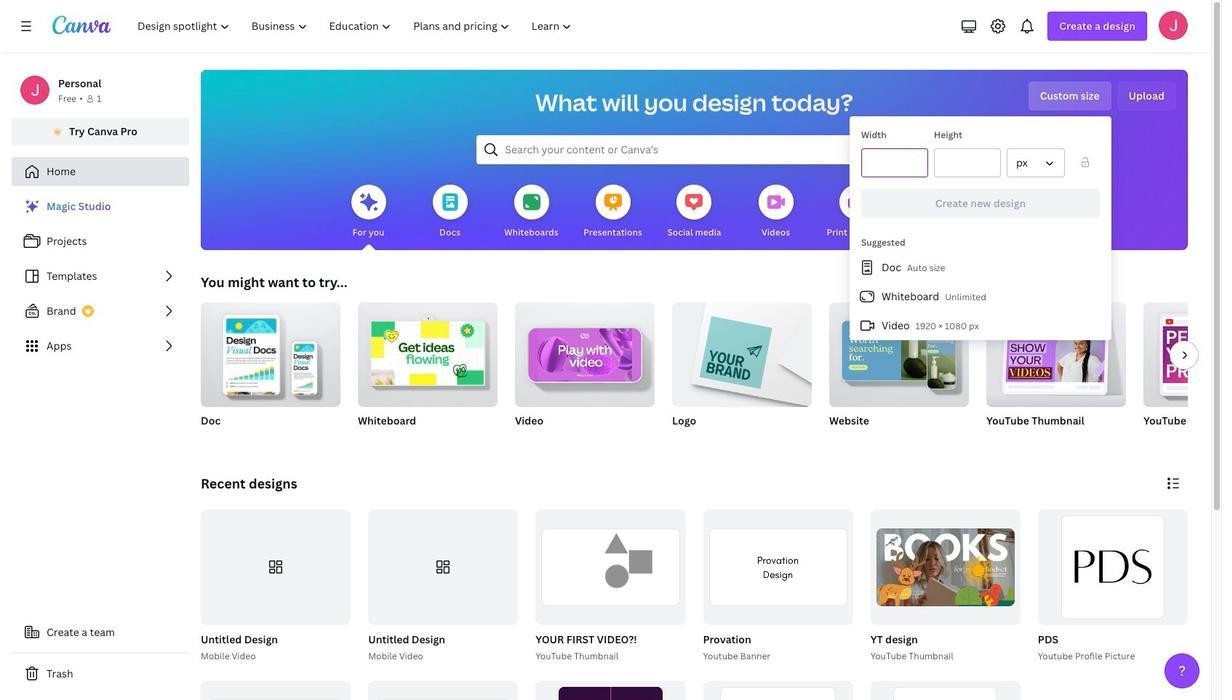 Task type: vqa. For each thing, say whether or not it's contained in the screenshot.
list
yes



Task type: describe. For each thing, give the bounding box(es) containing it.
james peterson image
[[1160, 11, 1189, 40]]

1 horizontal spatial list
[[850, 253, 1112, 341]]



Task type: locate. For each thing, give the bounding box(es) containing it.
Search search field
[[506, 136, 884, 164]]

list
[[12, 192, 189, 361], [850, 253, 1112, 341]]

None search field
[[476, 135, 913, 165]]

top level navigation element
[[128, 12, 585, 41]]

Units: px button
[[1007, 148, 1066, 178]]

group
[[515, 297, 655, 447], [515, 297, 655, 408], [673, 297, 812, 447], [673, 297, 812, 408], [987, 297, 1127, 447], [987, 297, 1127, 408], [201, 303, 341, 447], [201, 303, 341, 408], [358, 303, 498, 447], [830, 303, 970, 447], [830, 303, 970, 408], [1144, 303, 1223, 447], [1144, 303, 1223, 408], [198, 510, 351, 664], [201, 510, 351, 626], [366, 510, 519, 664], [533, 510, 686, 664], [536, 510, 686, 626], [701, 510, 854, 664], [704, 510, 854, 626], [868, 510, 1021, 664], [871, 510, 1021, 626], [1036, 510, 1189, 664], [1039, 510, 1189, 626], [536, 682, 686, 701], [704, 682, 854, 701], [871, 682, 1021, 701]]

None number field
[[871, 149, 919, 177]]

0 horizontal spatial list
[[12, 192, 189, 361]]



